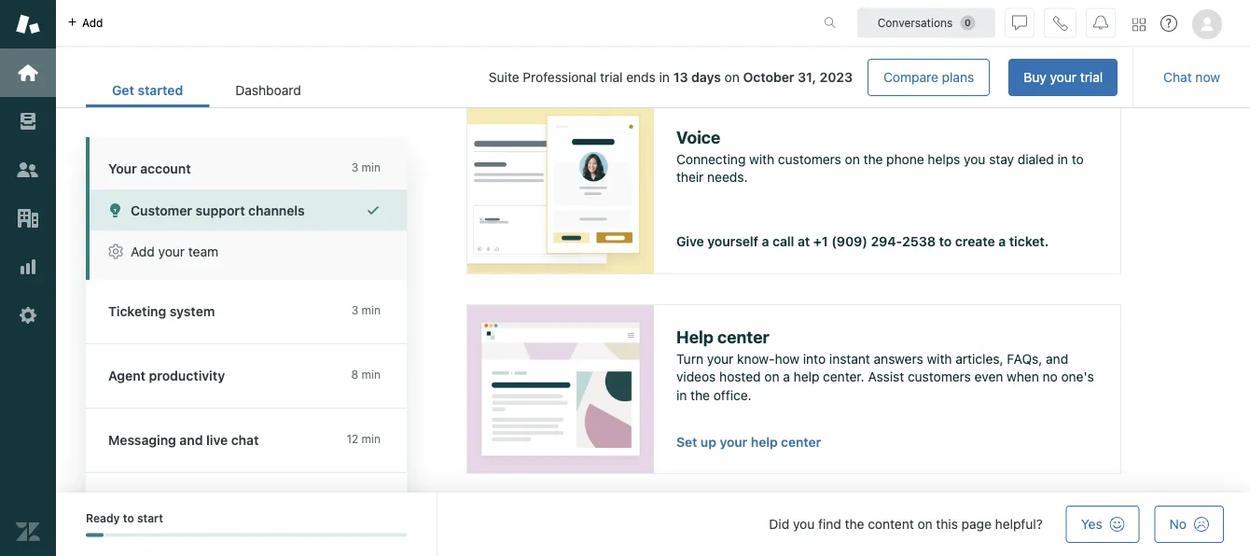 Task type: locate. For each thing, give the bounding box(es) containing it.
customer support channels
[[131, 202, 305, 218]]

help down into
[[794, 369, 820, 384]]

center up know-
[[718, 326, 770, 346]]

add your team
[[131, 244, 218, 259]]

compare plans button
[[868, 59, 990, 96]]

2538
[[902, 234, 936, 249]]

articles,
[[956, 351, 1004, 366]]

page
[[962, 516, 992, 532]]

help inside help center turn your know-how into instant answers with articles, faqs, and videos hosted on a help center. assist customers even when no one's in the office.
[[794, 369, 820, 384]]

chat
[[231, 432, 259, 448]]

0 vertical spatial the
[[864, 151, 883, 166]]

0 vertical spatial you
[[964, 151, 986, 166]]

min inside your account heading
[[362, 161, 381, 174]]

0 vertical spatial with
[[749, 151, 775, 166]]

to left start
[[123, 512, 134, 525]]

0 horizontal spatial in
[[659, 70, 670, 85]]

1 horizontal spatial customers
[[908, 369, 971, 384]]

1 min from the top
[[362, 161, 381, 174]]

on left "this"
[[918, 516, 933, 532]]

and
[[1046, 351, 1069, 366], [180, 432, 203, 448]]

this
[[936, 516, 958, 532]]

office.
[[714, 387, 752, 403]]

0 vertical spatial help
[[794, 369, 820, 384]]

set
[[676, 434, 697, 450]]

1 horizontal spatial in
[[676, 387, 687, 403]]

stay
[[989, 151, 1014, 166]]

center.
[[823, 369, 865, 384]]

footer containing did you find the content on this page helpful?
[[56, 493, 1250, 556]]

add button
[[56, 0, 114, 46]]

and inside help center turn your know-how into instant answers with articles, faqs, and videos hosted on a help center. assist customers even when no one's in the office.
[[1046, 351, 1069, 366]]

1 3 from the top
[[351, 161, 359, 174]]

help
[[676, 326, 714, 346]]

+1
[[814, 234, 828, 249]]

on right days
[[725, 70, 740, 85]]

0 vertical spatial to
[[1072, 151, 1084, 166]]

you right did
[[793, 516, 815, 532]]

in left 13
[[659, 70, 670, 85]]

1 horizontal spatial trial
[[1080, 70, 1103, 85]]

0 horizontal spatial customers
[[778, 151, 841, 166]]

1 horizontal spatial and
[[1046, 351, 1069, 366]]

1 vertical spatial 3
[[351, 304, 359, 317]]

on left phone
[[845, 151, 860, 166]]

customer support channels button
[[90, 189, 407, 231]]

the down videos
[[691, 387, 710, 403]]

zendesk products image
[[1133, 18, 1146, 31]]

to inside footer
[[123, 512, 134, 525]]

ready
[[86, 512, 120, 525]]

create
[[955, 234, 995, 249]]

your account heading
[[86, 137, 407, 189]]

with inside help center turn your know-how into instant answers with articles, faqs, and videos hosted on a help center. assist customers even when no one's in the office.
[[927, 351, 952, 366]]

with right connecting
[[749, 151, 775, 166]]

3 min from the top
[[362, 368, 381, 381]]

2 vertical spatial to
[[123, 512, 134, 525]]

help right up
[[751, 434, 778, 450]]

call
[[773, 234, 794, 249]]

a left ticket.
[[999, 234, 1006, 249]]

1 vertical spatial help
[[751, 434, 778, 450]]

customer
[[131, 202, 192, 218]]

2 min from the top
[[362, 304, 381, 317]]

trial
[[1080, 70, 1103, 85], [600, 70, 623, 85]]

help
[[794, 369, 820, 384], [751, 434, 778, 450]]

now
[[1196, 70, 1220, 85]]

organizations image
[[16, 206, 40, 230]]

1 vertical spatial center
[[781, 434, 821, 450]]

you
[[964, 151, 986, 166], [793, 516, 815, 532]]

messaging
[[108, 432, 176, 448]]

2 trial from the left
[[600, 70, 623, 85]]

customers inside voice connecting with customers on the phone helps you stay dialed in to their needs.
[[778, 151, 841, 166]]

0 horizontal spatial a
[[762, 234, 769, 249]]

into
[[803, 351, 826, 366]]

0 horizontal spatial and
[[180, 432, 203, 448]]

you left stay
[[964, 151, 986, 166]]

1 horizontal spatial help
[[794, 369, 820, 384]]

1 vertical spatial in
[[1058, 151, 1068, 166]]

1 horizontal spatial to
[[939, 234, 952, 249]]

2 3 min from the top
[[351, 304, 381, 317]]

to inside voice connecting with customers on the phone helps you stay dialed in to their needs.
[[1072, 151, 1084, 166]]

trial inside button
[[1080, 70, 1103, 85]]

0 horizontal spatial help
[[751, 434, 778, 450]]

0 horizontal spatial to
[[123, 512, 134, 525]]

3 min inside your account heading
[[351, 161, 381, 174]]

1 vertical spatial to
[[939, 234, 952, 249]]

center
[[718, 326, 770, 346], [781, 434, 821, 450]]

your right buy
[[1050, 70, 1077, 85]]

1 vertical spatial with
[[927, 351, 952, 366]]

to
[[1072, 151, 1084, 166], [939, 234, 952, 249], [123, 512, 134, 525]]

content
[[868, 516, 914, 532]]

buy your trial
[[1024, 70, 1103, 85]]

1 vertical spatial and
[[180, 432, 203, 448]]

the right find on the right bottom of page
[[845, 516, 864, 532]]

a left call
[[762, 234, 769, 249]]

2 vertical spatial in
[[676, 387, 687, 403]]

0 vertical spatial customers
[[778, 151, 841, 166]]

2 horizontal spatial to
[[1072, 151, 1084, 166]]

admin image
[[16, 303, 40, 328]]

0 vertical spatial center
[[718, 326, 770, 346]]

1 horizontal spatial you
[[964, 151, 986, 166]]

12 min
[[347, 432, 381, 446]]

0 horizontal spatial center
[[718, 326, 770, 346]]

suite
[[489, 70, 519, 85]]

with left articles,
[[927, 351, 952, 366]]

conversations button
[[858, 8, 996, 38]]

section
[[342, 59, 1118, 96]]

in inside help center turn your know-how into instant answers with articles, faqs, and videos hosted on a help center. assist customers even when no one's in the office.
[[676, 387, 687, 403]]

tab list
[[86, 73, 327, 107]]

in down videos
[[676, 387, 687, 403]]

the inside help center turn your know-how into instant answers with articles, faqs, and videos hosted on a help center. assist customers even when no one's in the office.
[[691, 387, 710, 403]]

add your team button
[[90, 231, 407, 272]]

0 vertical spatial in
[[659, 70, 670, 85]]

in right the dialed
[[1058, 151, 1068, 166]]

1 trial from the left
[[1080, 70, 1103, 85]]

on inside help center turn your know-how into instant answers with articles, faqs, and videos hosted on a help center. assist customers even when no one's in the office.
[[765, 369, 780, 384]]

on
[[725, 70, 740, 85], [845, 151, 860, 166], [765, 369, 780, 384], [918, 516, 933, 532]]

buy
[[1024, 70, 1047, 85]]

customers image
[[16, 158, 40, 182]]

customers
[[778, 151, 841, 166], [908, 369, 971, 384]]

on inside voice connecting with customers on the phone helps you stay dialed in to their needs.
[[845, 151, 860, 166]]

1 vertical spatial 3 min
[[351, 304, 381, 317]]

give
[[676, 234, 704, 249]]

center inside button
[[781, 434, 821, 450]]

agent
[[108, 368, 146, 384]]

on inside 'section'
[[725, 70, 740, 85]]

3
[[351, 161, 359, 174], [351, 304, 359, 317]]

the left phone
[[864, 151, 883, 166]]

messaging and live chat
[[108, 432, 259, 448]]

section containing compare plans
[[342, 59, 1118, 96]]

chat now button
[[1149, 59, 1235, 96]]

a inside help center turn your know-how into instant answers with articles, faqs, and videos hosted on a help center. assist customers even when no one's in the office.
[[783, 369, 790, 384]]

voice connecting with customers on the phone helps you stay dialed in to their needs.
[[676, 127, 1084, 185]]

on down how on the right bottom
[[765, 369, 780, 384]]

chat
[[1164, 70, 1192, 85]]

helpful?
[[995, 516, 1043, 532]]

get started
[[112, 83, 183, 98]]

dashboard
[[235, 83, 301, 98]]

trial left the ends
[[600, 70, 623, 85]]

trial down 'notifications' 'icon'
[[1080, 70, 1103, 85]]

0 horizontal spatial with
[[749, 151, 775, 166]]

0 vertical spatial 3
[[351, 161, 359, 174]]

min
[[362, 161, 381, 174], [362, 304, 381, 317], [362, 368, 381, 381], [362, 432, 381, 446]]

0 horizontal spatial trial
[[600, 70, 623, 85]]

with inside voice connecting with customers on the phone helps you stay dialed in to their needs.
[[749, 151, 775, 166]]

connecting
[[676, 151, 746, 166]]

to right the dialed
[[1072, 151, 1084, 166]]

customers down articles,
[[908, 369, 971, 384]]

4 min from the top
[[362, 432, 381, 446]]

1 horizontal spatial a
[[783, 369, 790, 384]]

center down into
[[781, 434, 821, 450]]

(909)
[[832, 234, 868, 249]]

0 vertical spatial 3 min
[[351, 161, 381, 174]]

compare
[[884, 70, 939, 85]]

1 vertical spatial the
[[691, 387, 710, 403]]

2 3 from the top
[[351, 304, 359, 317]]

2 horizontal spatial in
[[1058, 151, 1068, 166]]

3 inside your account heading
[[351, 161, 359, 174]]

set up your help center button
[[676, 434, 821, 450]]

with
[[749, 151, 775, 166], [927, 351, 952, 366]]

1 horizontal spatial center
[[781, 434, 821, 450]]

did you find the content on this page helpful?
[[769, 516, 1043, 532]]

to right 2538
[[939, 234, 952, 249]]

min for your account
[[362, 161, 381, 174]]

customers down 31,
[[778, 151, 841, 166]]

8 min
[[351, 368, 381, 381]]

0 vertical spatial and
[[1046, 351, 1069, 366]]

your up hosted
[[707, 351, 734, 366]]

8
[[351, 368, 359, 381]]

1 horizontal spatial with
[[927, 351, 952, 366]]

videos
[[676, 369, 716, 384]]

footer
[[56, 493, 1250, 556]]

min for messaging and live chat
[[362, 432, 381, 446]]

yes
[[1081, 516, 1103, 532]]

help inside button
[[751, 434, 778, 450]]

how
[[775, 351, 800, 366]]

2 vertical spatial the
[[845, 516, 864, 532]]

1 vertical spatial customers
[[908, 369, 971, 384]]

at
[[798, 234, 810, 249]]

and left "live"
[[180, 432, 203, 448]]

button displays agent's chat status as invisible. image
[[1012, 15, 1027, 30]]

and up no
[[1046, 351, 1069, 366]]

a down how on the right bottom
[[783, 369, 790, 384]]

2 horizontal spatial a
[[999, 234, 1006, 249]]

0 horizontal spatial you
[[793, 516, 815, 532]]

1 3 min from the top
[[351, 161, 381, 174]]

12
[[347, 432, 359, 446]]

add
[[82, 16, 103, 29]]

your
[[108, 161, 137, 176]]

account
[[140, 161, 191, 176]]

in inside voice connecting with customers on the phone helps you stay dialed in to their needs.
[[1058, 151, 1068, 166]]



Task type: describe. For each thing, give the bounding box(es) containing it.
zendesk support image
[[16, 12, 40, 36]]

get started image
[[16, 61, 40, 85]]

professional
[[523, 70, 597, 85]]

tab list containing get started
[[86, 73, 327, 107]]

example of a help center article. image
[[467, 305, 654, 473]]

progress bar image
[[86, 533, 104, 537]]

system
[[170, 304, 215, 319]]

start
[[137, 512, 163, 525]]

live
[[206, 432, 228, 448]]

31,
[[798, 70, 816, 85]]

no
[[1170, 516, 1187, 532]]

yourself
[[708, 234, 759, 249]]

conversations
[[878, 16, 953, 29]]

started
[[138, 83, 183, 98]]

productivity
[[149, 368, 225, 384]]

3 for system
[[351, 304, 359, 317]]

trial for professional
[[600, 70, 623, 85]]

min for agent productivity
[[362, 368, 381, 381]]

October 31, 2023 text field
[[743, 70, 853, 85]]

agent productivity
[[108, 368, 225, 384]]

did
[[769, 516, 790, 532]]

example of how the agent accepts an incoming phone call as well as how to log the details of the call. image
[[467, 105, 654, 273]]

main element
[[0, 0, 56, 556]]

294-
[[871, 234, 902, 249]]

the inside voice connecting with customers on the phone helps you stay dialed in to their needs.
[[864, 151, 883, 166]]

13
[[673, 70, 688, 85]]

progress-bar progress bar
[[86, 533, 407, 537]]

turn
[[676, 351, 704, 366]]

channels
[[248, 202, 305, 218]]

yes button
[[1066, 506, 1140, 543]]

views image
[[16, 109, 40, 133]]

even
[[975, 369, 1003, 384]]

notifications image
[[1094, 15, 1109, 30]]

find
[[818, 516, 841, 532]]

answers
[[874, 351, 923, 366]]

center inside help center turn your know-how into instant answers with articles, faqs, and videos hosted on a help center. assist customers even when no one's in the office.
[[718, 326, 770, 346]]

give yourself a call at +1 (909) 294-2538 to create a ticket.
[[676, 234, 1049, 249]]

faqs,
[[1007, 351, 1043, 366]]

helps
[[928, 151, 960, 166]]

ready to start
[[86, 512, 163, 525]]

one's
[[1061, 369, 1094, 384]]

needs.
[[707, 169, 748, 185]]

no
[[1043, 369, 1058, 384]]

voice
[[676, 127, 721, 147]]

know-
[[737, 351, 775, 366]]

ticketing system
[[108, 304, 215, 319]]

get
[[112, 83, 134, 98]]

add
[[131, 244, 155, 259]]

your inside 'section'
[[1050, 70, 1077, 85]]

october
[[743, 70, 795, 85]]

set up your help center
[[676, 434, 821, 450]]

their
[[676, 169, 704, 185]]

dashboard tab
[[209, 73, 327, 107]]

min for ticketing system
[[362, 304, 381, 317]]

3 min for ticketing system
[[351, 304, 381, 317]]

no button
[[1155, 506, 1224, 543]]

ends
[[626, 70, 656, 85]]

zendesk image
[[16, 520, 40, 544]]

dialed
[[1018, 151, 1054, 166]]

up
[[701, 434, 717, 450]]

1 vertical spatial you
[[793, 516, 815, 532]]

compare plans
[[884, 70, 974, 85]]

buy your trial button
[[1009, 59, 1118, 96]]

reporting image
[[16, 255, 40, 279]]

3 for account
[[351, 161, 359, 174]]

on inside footer
[[918, 516, 933, 532]]

help center turn your know-how into instant answers with articles, faqs, and videos hosted on a help center. assist customers even when no one's in the office.
[[676, 326, 1094, 403]]

instant
[[829, 351, 870, 366]]

ticket.
[[1009, 234, 1049, 249]]

your right 'add'
[[158, 244, 185, 259]]

your inside help center turn your know-how into instant answers with articles, faqs, and videos hosted on a help center. assist customers even when no one's in the office.
[[707, 351, 734, 366]]

trial for your
[[1080, 70, 1103, 85]]

team
[[188, 244, 218, 259]]

phone
[[887, 151, 924, 166]]

you inside voice connecting with customers on the phone helps you stay dialed in to their needs.
[[964, 151, 986, 166]]

plans
[[942, 70, 974, 85]]

get help image
[[1161, 15, 1178, 32]]

2023
[[820, 70, 853, 85]]

days
[[692, 70, 721, 85]]

chat now
[[1164, 70, 1220, 85]]

ticketing
[[108, 304, 166, 319]]

customers inside help center turn your know-how into instant answers with articles, faqs, and videos hosted on a help center. assist customers even when no one's in the office.
[[908, 369, 971, 384]]

assist
[[868, 369, 904, 384]]

when
[[1007, 369, 1039, 384]]

your right up
[[720, 434, 748, 450]]

suite professional trial ends in 13 days on october 31, 2023
[[489, 70, 853, 85]]

3 min for your account
[[351, 161, 381, 174]]

your account
[[108, 161, 191, 176]]

support
[[196, 202, 245, 218]]



Task type: vqa. For each thing, say whether or not it's contained in the screenshot.
THE NEXT
no



